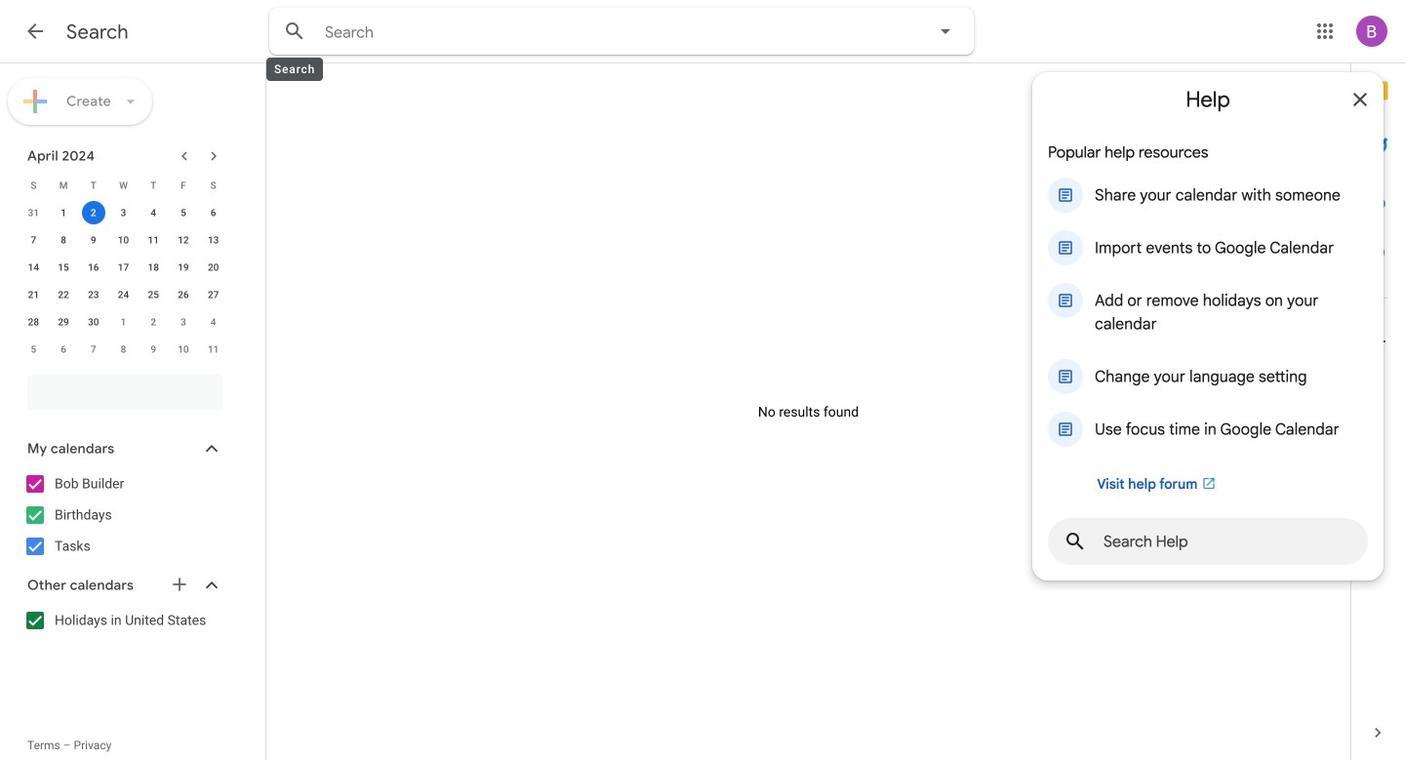 Task type: locate. For each thing, give the bounding box(es) containing it.
may 4 element
[[202, 310, 225, 334]]

row down may 1 element
[[19, 336, 228, 363]]

tab list
[[1351, 63, 1405, 705]]

15 element
[[52, 256, 75, 279]]

may 2 element
[[142, 310, 165, 334]]

Search text field
[[325, 22, 879, 42]]

heading
[[66, 20, 129, 44]]

may 5 element
[[22, 338, 45, 361]]

3 element
[[112, 201, 135, 224]]

march 31 element
[[22, 201, 45, 224]]

may 9 element
[[142, 338, 165, 361]]

add other calendars image
[[170, 575, 189, 594]]

row up 24 element
[[19, 254, 228, 281]]

cell
[[78, 199, 108, 226]]

None search field
[[269, 8, 974, 55], [0, 367, 242, 410], [269, 8, 974, 55]]

row
[[19, 172, 228, 199], [19, 199, 228, 226], [19, 226, 228, 254], [19, 254, 228, 281], [19, 281, 228, 308], [19, 308, 228, 336], [19, 336, 228, 363]]

row group
[[19, 199, 228, 363]]

may 6 element
[[52, 338, 75, 361]]

may 3 element
[[172, 310, 195, 334]]

7 row from the top
[[19, 336, 228, 363]]

row down 24 element
[[19, 308, 228, 336]]

5 row from the top
[[19, 281, 228, 308]]

row up may 1 element
[[19, 281, 228, 308]]

11 element
[[142, 228, 165, 252]]

27 element
[[202, 283, 225, 306]]

26 element
[[172, 283, 195, 306]]

14 element
[[22, 256, 45, 279]]

2, today element
[[82, 201, 105, 224]]

9 element
[[82, 228, 105, 252]]

row up 10 element
[[19, 199, 228, 226]]

24 element
[[112, 283, 135, 306]]

row up 3 element
[[19, 172, 228, 199]]

22 element
[[52, 283, 75, 306]]

row down 3 element
[[19, 226, 228, 254]]

13 element
[[202, 228, 225, 252]]

16 element
[[82, 256, 105, 279]]

25 element
[[142, 283, 165, 306]]

may 11 element
[[202, 338, 225, 361]]

Search for people text field
[[39, 375, 211, 410]]

17 element
[[112, 256, 135, 279]]



Task type: describe. For each thing, give the bounding box(es) containing it.
20 element
[[202, 256, 225, 279]]

go back image
[[23, 20, 47, 43]]

21 element
[[22, 283, 45, 306]]

18 element
[[142, 256, 165, 279]]

may 7 element
[[82, 338, 105, 361]]

19 element
[[172, 256, 195, 279]]

5 element
[[172, 201, 195, 224]]

2 row from the top
[[19, 199, 228, 226]]

10 element
[[112, 228, 135, 252]]

may 8 element
[[112, 338, 135, 361]]

1 row from the top
[[19, 172, 228, 199]]

4 element
[[142, 201, 165, 224]]

1 element
[[52, 201, 75, 224]]

8 element
[[52, 228, 75, 252]]

search options image
[[926, 12, 965, 51]]

none search field search for people
[[0, 367, 242, 410]]

7 element
[[22, 228, 45, 252]]

search image
[[275, 12, 314, 51]]

may 1 element
[[112, 310, 135, 334]]

30 element
[[82, 310, 105, 334]]

may 10 element
[[172, 338, 195, 361]]

23 element
[[82, 283, 105, 306]]

my calendars list
[[4, 468, 242, 562]]

28 element
[[22, 310, 45, 334]]

cell inside 'april 2024' 'grid'
[[78, 199, 108, 226]]

4 row from the top
[[19, 254, 228, 281]]

29 element
[[52, 310, 75, 334]]

6 element
[[202, 201, 225, 224]]

12 element
[[172, 228, 195, 252]]

6 row from the top
[[19, 308, 228, 336]]

3 row from the top
[[19, 226, 228, 254]]

april 2024 grid
[[19, 172, 228, 363]]



Task type: vqa. For each thing, say whether or not it's contained in the screenshot.
9 element in the top of the page
yes



